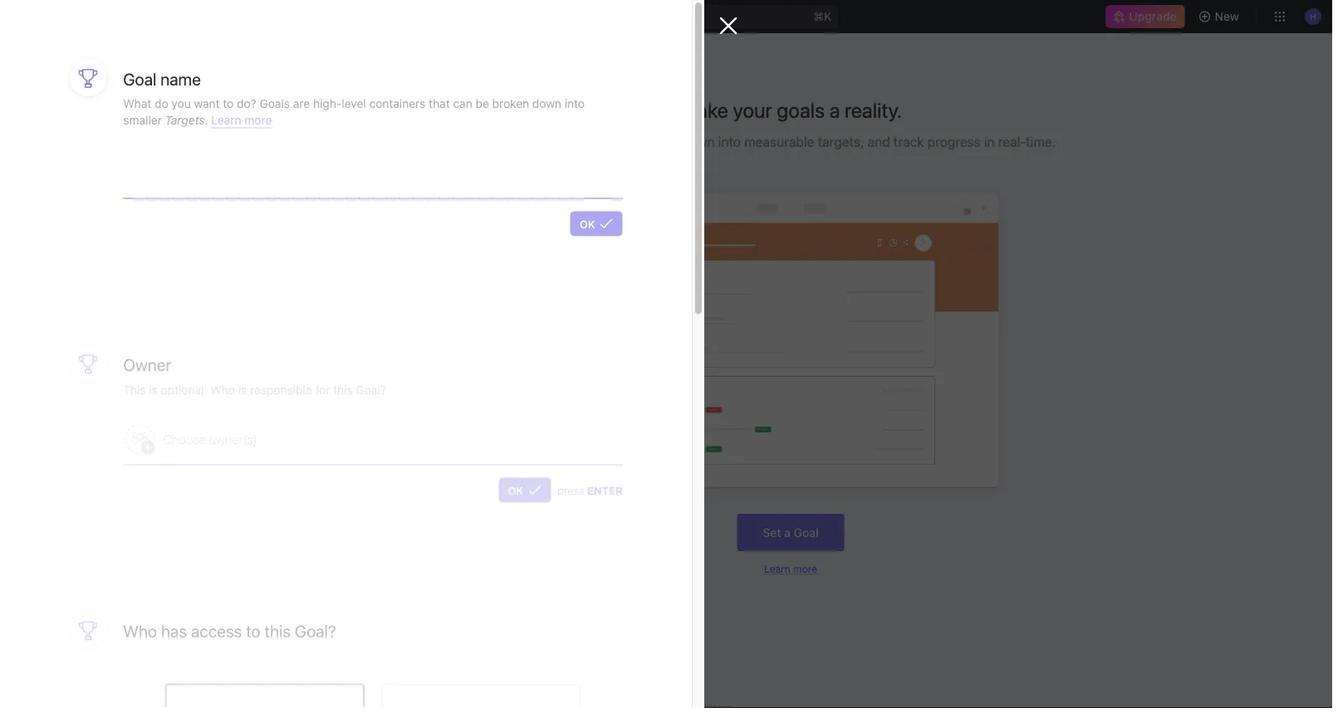 Task type: vqa. For each thing, say whether or not it's contained in the screenshot.
In
yes



Task type: describe. For each thing, give the bounding box(es) containing it.
learn more
[[764, 563, 817, 575]]

what do you want to do? goals are high-level containers that can be broken down into smaller
[[123, 97, 585, 127]]

make your goals a reality.
[[680, 98, 902, 122]]

do
[[155, 97, 168, 110]]

create
[[526, 134, 566, 150]]

1 horizontal spatial down
[[682, 134, 715, 150]]

0 horizontal spatial ok button
[[499, 478, 551, 503]]

targets,
[[818, 134, 864, 150]]

make
[[680, 98, 728, 122]]

0 vertical spatial a
[[830, 98, 840, 122]]

access
[[191, 622, 242, 641]]

in
[[984, 134, 995, 150]]

0 vertical spatial ok button
[[571, 212, 623, 237]]

and
[[868, 134, 890, 150]]

1 vertical spatial to
[[246, 622, 260, 641]]

more inside dialog
[[245, 113, 272, 127]]

team space link
[[40, 374, 238, 400]]

them
[[648, 134, 679, 150]]

this
[[264, 622, 291, 641]]

set a goal
[[763, 526, 819, 540]]

sidebar navigation
[[0, 33, 248, 709]]

down inside what do you want to do? goals are high-level containers that can be broken down into smaller
[[532, 97, 562, 110]]

owner(s)
[[209, 432, 257, 447]]

what
[[123, 97, 151, 110]]

⌘k
[[814, 10, 832, 23]]

be
[[476, 97, 489, 110]]

0 horizontal spatial a
[[784, 526, 791, 540]]

search...
[[653, 10, 700, 23]]

home
[[40, 87, 72, 101]]

goal?
[[295, 622, 336, 641]]

smaller
[[123, 113, 162, 127]]

has
[[161, 622, 187, 641]]

team
[[40, 380, 69, 394]]

none text field inside dialog
[[123, 153, 623, 198]]



Task type: locate. For each thing, give the bounding box(es) containing it.
broken
[[492, 97, 529, 110]]

break
[[611, 134, 644, 150]]

real-
[[998, 134, 1026, 150]]

more down set a goal
[[794, 563, 817, 575]]

ok button left press
[[499, 478, 551, 503]]

ok button down goals,
[[571, 212, 623, 237]]

are
[[293, 97, 310, 110]]

goal
[[123, 69, 157, 88], [794, 526, 819, 540]]

choose owner(s)
[[163, 432, 257, 447]]

0 vertical spatial down
[[532, 97, 562, 110]]

1 vertical spatial learn
[[764, 563, 791, 575]]

1 vertical spatial ok button
[[499, 478, 551, 503]]

upgrade link
[[1106, 5, 1185, 28]]

new
[[1215, 10, 1240, 23]]

down right the broken
[[532, 97, 562, 110]]

time.
[[1026, 134, 1056, 150]]

learn more link down do?
[[211, 113, 272, 128]]

a right set
[[784, 526, 791, 540]]

into
[[565, 97, 585, 110], [718, 134, 741, 150]]

enter
[[587, 484, 623, 497]]

more down do?
[[245, 113, 272, 127]]

press
[[558, 484, 585, 497]]

that
[[429, 97, 450, 110]]

0 horizontal spatial more
[[245, 113, 272, 127]]

can
[[453, 97, 472, 110]]

1 horizontal spatial goal
[[794, 526, 819, 540]]

goals
[[260, 97, 290, 110]]

upgrade
[[1129, 10, 1177, 23]]

goals,
[[569, 134, 607, 150]]

goal up what
[[123, 69, 157, 88]]

0 vertical spatial into
[[565, 97, 585, 110]]

1 vertical spatial down
[[682, 134, 715, 150]]

.
[[205, 113, 208, 127]]

1 horizontal spatial more
[[794, 563, 817, 575]]

level
[[342, 97, 366, 110]]

to left this
[[246, 622, 260, 641]]

None text field
[[123, 153, 623, 198]]

0 vertical spatial learn
[[211, 113, 241, 127]]

0 horizontal spatial down
[[532, 97, 562, 110]]

1 horizontal spatial ok button
[[571, 212, 623, 237]]

1 horizontal spatial into
[[718, 134, 741, 150]]

1 vertical spatial more
[[794, 563, 817, 575]]

home link
[[7, 81, 241, 107]]

learn
[[211, 113, 241, 127], [764, 563, 791, 575]]

0 vertical spatial to
[[223, 97, 234, 110]]

track
[[894, 134, 924, 150]]

who
[[123, 622, 157, 641]]

new button
[[1192, 3, 1250, 30]]

0 vertical spatial more
[[245, 113, 272, 127]]

ok button
[[571, 212, 623, 237], [499, 478, 551, 503]]

to left do?
[[223, 97, 234, 110]]

0 horizontal spatial ok
[[508, 484, 524, 497]]

1 horizontal spatial a
[[830, 98, 840, 122]]

to inside what do you want to do? goals are high-level containers that can be broken down into smaller
[[223, 97, 234, 110]]

1 horizontal spatial learn
[[764, 563, 791, 575]]

0 vertical spatial learn more link
[[211, 113, 272, 128]]

learn down set
[[764, 563, 791, 575]]

0 horizontal spatial to
[[223, 97, 234, 110]]

containers
[[369, 97, 426, 110]]

space
[[72, 380, 105, 394]]

1 horizontal spatial ok
[[580, 218, 595, 230]]

owner
[[123, 355, 171, 375]]

team space
[[40, 380, 105, 394]]

learn more link inside dialog
[[211, 113, 272, 128]]

1 vertical spatial goal
[[794, 526, 819, 540]]

1 horizontal spatial to
[[246, 622, 260, 641]]

down down make at top
[[682, 134, 715, 150]]

1 horizontal spatial learn more link
[[764, 563, 817, 575]]

1 vertical spatial into
[[718, 134, 741, 150]]

do?
[[237, 97, 256, 110]]

more
[[245, 113, 272, 127], [794, 563, 817, 575]]

goal inside dialog
[[123, 69, 157, 88]]

name
[[161, 69, 201, 88]]

0 horizontal spatial learn
[[211, 113, 241, 127]]

1 vertical spatial a
[[784, 526, 791, 540]]

dialog
[[0, 0, 738, 709]]

0 horizontal spatial goal
[[123, 69, 157, 88]]

ok left press
[[508, 484, 524, 497]]

targets . learn more
[[165, 113, 272, 127]]

0 vertical spatial ok
[[580, 218, 595, 230]]

measurable
[[744, 134, 815, 150]]

goals
[[777, 98, 825, 122]]

targets
[[165, 113, 205, 127]]

a
[[830, 98, 840, 122], [784, 526, 791, 540]]

1 vertical spatial learn more link
[[764, 563, 817, 575]]

choose
[[163, 432, 206, 447]]

into inside what do you want to do? goals are high-level containers that can be broken down into smaller
[[565, 97, 585, 110]]

you
[[172, 97, 191, 110]]

create goals, break them down into measurable targets, and track progress in real-time.
[[526, 134, 1056, 150]]

progress
[[928, 134, 981, 150]]

learn right .
[[211, 113, 241, 127]]

press enter
[[558, 484, 623, 497]]

want
[[194, 97, 220, 110]]

who has access to this goal?
[[123, 622, 336, 641]]

down
[[532, 97, 562, 110], [682, 134, 715, 150]]

reality.
[[845, 98, 902, 122]]

your
[[733, 98, 772, 122]]

0 vertical spatial goal
[[123, 69, 157, 88]]

ok down goals,
[[580, 218, 595, 230]]

goal name
[[123, 69, 201, 88]]

into up goals,
[[565, 97, 585, 110]]

learn more link down set a goal
[[764, 563, 817, 575]]

a up targets,
[[830, 98, 840, 122]]

0 horizontal spatial learn more link
[[211, 113, 272, 128]]

0 horizontal spatial into
[[565, 97, 585, 110]]

ok
[[580, 218, 595, 230], [508, 484, 524, 497]]

learn more link
[[211, 113, 272, 128], [764, 563, 817, 575]]

set
[[763, 526, 781, 540]]

goal right set
[[794, 526, 819, 540]]

learn inside dialog
[[211, 113, 241, 127]]

dialog containing goal name
[[0, 0, 738, 709]]

high-
[[313, 97, 342, 110]]

1 vertical spatial ok
[[508, 484, 524, 497]]

into down your
[[718, 134, 741, 150]]

to
[[223, 97, 234, 110], [246, 622, 260, 641]]



